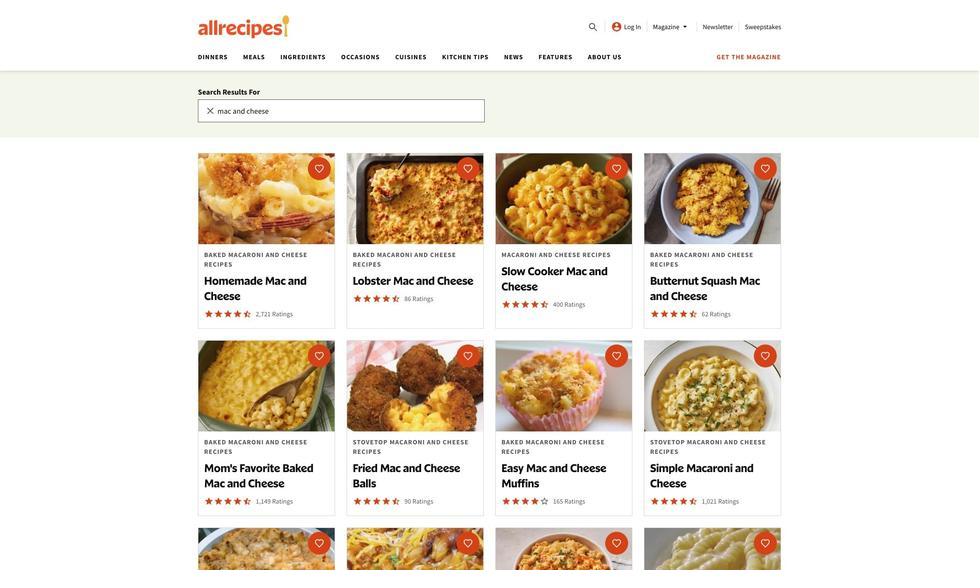 Task type: locate. For each thing, give the bounding box(es) containing it.
None search field
[[198, 100, 485, 122]]

star half image for 'macro view of a creamy spoonful of homemade mac and cheese being served.' image
[[243, 309, 252, 319]]

star half image
[[391, 294, 401, 304], [243, 309, 252, 319], [689, 309, 698, 319], [243, 497, 252, 506], [391, 497, 401, 506]]

star half image
[[540, 300, 550, 309], [689, 497, 698, 506]]

navigation
[[190, 50, 782, 71]]

caret_down image
[[680, 21, 691, 33]]

star image
[[353, 294, 363, 304], [363, 294, 372, 304], [372, 294, 382, 304], [511, 300, 521, 309], [521, 300, 531, 309], [214, 309, 223, 319], [233, 309, 243, 319], [651, 309, 660, 319], [204, 497, 214, 506], [214, 497, 223, 506], [353, 497, 363, 506], [382, 497, 391, 506], [511, 497, 521, 506], [651, 497, 660, 506], [670, 497, 679, 506]]

save recipe image for 'macro view of a creamy spoonful of homemade mac and cheese being served.' image
[[315, 164, 324, 174]]

star half image for high angle looking at a green casserole dish of mac and cheese with a spoonful resting inside image
[[243, 497, 252, 506]]

banner
[[0, 0, 980, 71]]

close up on a bowl of buffalo chicken mac and cheese garnished with fresh herbs image
[[496, 528, 632, 571]]

macro view of a creamy spoonful of homemade mac and cheese being served. image
[[199, 154, 335, 244]]

close up view of a mac and cheese muffin in a pink muffin cup image
[[496, 341, 632, 432]]

star half image for the overhead view of a full bowl of creamy macaroni and cheese topped with black pepper and image
[[689, 497, 698, 506]]

star image
[[382, 294, 391, 304], [502, 300, 511, 309], [531, 300, 540, 309], [204, 309, 214, 319], [223, 309, 233, 319], [660, 309, 670, 319], [670, 309, 679, 319], [679, 309, 689, 319], [223, 497, 233, 506], [233, 497, 243, 506], [363, 497, 372, 506], [372, 497, 382, 506], [502, 497, 511, 506], [521, 497, 531, 506], [531, 497, 540, 506], [660, 497, 670, 506], [679, 497, 689, 506]]

save recipe image for butternut squash mac and cheese image
[[761, 164, 771, 174]]

0 horizontal spatial star half image
[[540, 300, 550, 309]]

high angle looking at a green casserole dish of mac and cheese with a spoonful resting inside image
[[199, 341, 335, 432]]

save recipe image for close up view of a mac and cheese muffin in a pink muffin cup image
[[612, 352, 622, 361]]

star half image for butternut squash mac and cheese image
[[689, 309, 698, 319]]

star empty image
[[540, 497, 550, 506]]

star half image for close up of lobster mac and cheese image
[[391, 294, 401, 304]]

1 horizontal spatial star half image
[[689, 497, 698, 506]]

save recipe image
[[464, 164, 473, 174], [612, 164, 622, 174], [464, 352, 473, 361], [612, 352, 622, 361], [315, 539, 324, 549], [464, 539, 473, 549]]

0 vertical spatial star half image
[[540, 300, 550, 309]]

clear search image
[[206, 106, 215, 116]]

home image
[[198, 15, 290, 38]]

butternut squash mac and cheese image
[[645, 154, 781, 244]]

main content
[[0, 71, 980, 571]]

save recipe image
[[315, 164, 324, 174], [761, 164, 771, 174], [315, 352, 324, 361], [761, 352, 771, 361], [612, 539, 622, 549], [761, 539, 771, 549]]

search image
[[588, 21, 599, 33]]

save recipe image for the close up view of lobster mac and cheese topped with breadcrumbs, in a white baking dish image on the left bottom of the page
[[315, 539, 324, 549]]

overhead view of a full bowl of creamy macaroni and cheese topped with black pepper and image
[[645, 341, 781, 432]]

1 vertical spatial star half image
[[689, 497, 698, 506]]



Task type: vqa. For each thing, say whether or not it's contained in the screenshot.
'close up on a bowl of buffalo chicken mac and cheese garnished with fresh herbs' Image
yes



Task type: describe. For each thing, give the bounding box(es) containing it.
Search text field
[[198, 100, 485, 122]]

close up of lobster mac and cheese image
[[347, 154, 484, 244]]

save recipe image for high angle looking at a green bowl full of slow cooker mac and cheese image
[[612, 164, 622, 174]]

account image
[[611, 21, 623, 33]]

star half image for high angle looking at a green bowl full of slow cooker mac and cheese image
[[540, 300, 550, 309]]

save recipe image for the overhead view of a full bowl of creamy macaroni and cheese topped with black pepper and image
[[761, 352, 771, 361]]

save recipe image for high angle looking at a green casserole dish of mac and cheese with a spoonful resting inside image
[[315, 352, 324, 361]]

save recipe image for close up of lobster mac and cheese image
[[464, 164, 473, 174]]

close up view of lobster mac and cheese topped with breadcrumbs, in a white baking dish image
[[199, 528, 335, 571]]

save recipe image for the close up on a bowl of buffalo chicken mac and cheese garnished with fresh herbs image
[[612, 539, 622, 549]]

high angle looking at a green bowl full of slow cooker mac and cheese image
[[496, 154, 632, 244]]



